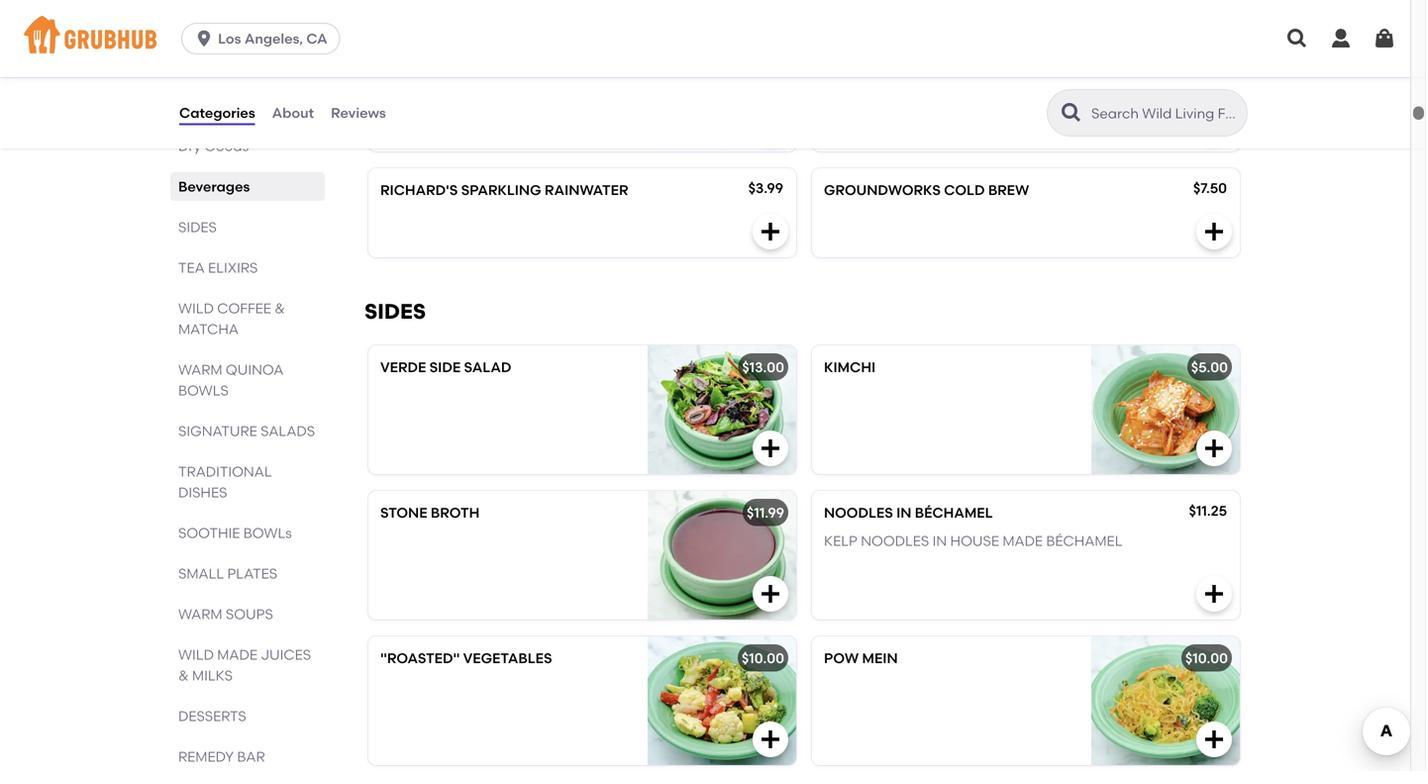 Task type: vqa. For each thing, say whether or not it's contained in the screenshot.
WILD inside the WILD COFFEE & MATCHA
yes



Task type: describe. For each thing, give the bounding box(es) containing it.
$11.25
[[1189, 503, 1227, 520]]

kelp
[[824, 533, 858, 550]]

& inside wild coffee & matcha
[[275, 300, 285, 317]]

reviews button
[[330, 77, 387, 149]]

"roasted" vegetables
[[380, 650, 552, 667]]

made inside wild made juices & milks
[[217, 647, 258, 664]]

small plates
[[178, 566, 277, 582]]

brew
[[988, 182, 1030, 199]]

los
[[218, 30, 241, 47]]

warm soups
[[178, 606, 273, 623]]

reviews
[[331, 104, 386, 121]]

ca
[[306, 30, 328, 47]]

signature salads
[[178, 423, 315, 440]]

warm for warm soups
[[178, 606, 222, 623]]

cold
[[944, 182, 985, 199]]

small
[[178, 566, 224, 582]]

$11.99
[[747, 505, 785, 522]]

rainwater
[[545, 182, 629, 199]]

0 vertical spatial made
[[1003, 533, 1043, 550]]

desserts
[[178, 708, 246, 725]]

bragg apple cider vinegar concord grape image
[[648, 23, 796, 152]]

vegetables
[[463, 650, 552, 667]]

dishes
[[178, 484, 227, 501]]

goods
[[204, 138, 249, 155]]

bowls
[[243, 525, 292, 542]]

svg image inside 'main navigation' navigation
[[1329, 27, 1353, 51]]

categories
[[179, 104, 255, 121]]

soups
[[226, 606, 273, 623]]

los angeles, ca
[[218, 30, 328, 47]]

svg image for kimchi
[[1203, 437, 1226, 461]]

verde
[[380, 359, 426, 376]]

1 vertical spatial béchamel
[[1046, 533, 1123, 550]]

svg image for verde side salad
[[759, 437, 783, 461]]

svg image for stone broth
[[759, 583, 783, 606]]

salads
[[261, 423, 315, 440]]

1 vertical spatial noodles
[[861, 533, 929, 550]]

coffee
[[217, 300, 271, 317]]

side
[[430, 359, 461, 376]]

remedy bar
[[178, 749, 265, 766]]

& inside wild made juices & milks
[[178, 668, 189, 685]]

$13.00
[[742, 359, 785, 376]]

traditional
[[178, 464, 272, 480]]

pow mein
[[824, 650, 898, 667]]

dry
[[178, 138, 201, 155]]

noodles in béchamel
[[824, 505, 993, 522]]

traditional dishes
[[178, 464, 272, 501]]

svg image for groundworks cold brew
[[1203, 220, 1226, 244]]

stone broth
[[380, 505, 480, 522]]

wild for matcha
[[178, 300, 214, 317]]

wild for &
[[178, 647, 214, 664]]

broth
[[431, 505, 480, 522]]

$7.50
[[1194, 180, 1227, 197]]

Search Wild Living Foods search field
[[1090, 104, 1241, 123]]

quinoa
[[226, 362, 284, 378]]

plates
[[227, 566, 277, 582]]

dry goods
[[178, 138, 249, 155]]

warm for warm quinoa bowls
[[178, 362, 222, 378]]



Task type: locate. For each thing, give the bounding box(es) containing it.
made
[[1003, 533, 1043, 550], [217, 647, 258, 664]]

warm quinoa bowls
[[178, 362, 284, 399]]

1 vertical spatial warm
[[178, 606, 222, 623]]

1 horizontal spatial made
[[1003, 533, 1043, 550]]

0 vertical spatial béchamel
[[915, 505, 993, 522]]

$5.00
[[1191, 359, 1228, 376]]

noodles up 'kelp'
[[824, 505, 893, 522]]

sides up tea at the left
[[178, 219, 217, 236]]

1 horizontal spatial $10.00
[[1186, 650, 1228, 667]]

search icon image
[[1060, 101, 1084, 125]]

milks
[[192, 668, 233, 685]]

tea
[[178, 260, 205, 276]]

$10.00
[[742, 650, 785, 667], [1186, 650, 1228, 667]]

svg image for "roasted" vegetables
[[759, 728, 783, 752]]

1 warm from the top
[[178, 362, 222, 378]]

wild coffee & matcha
[[178, 300, 285, 338]]

wild up milks
[[178, 647, 214, 664]]

juices
[[261, 647, 311, 664]]

1 vertical spatial sides
[[365, 299, 426, 324]]

0 horizontal spatial made
[[217, 647, 258, 664]]

1 wild from the top
[[178, 300, 214, 317]]

los angeles, ca button
[[181, 23, 348, 54]]

verde side salad
[[380, 359, 511, 376]]

0 vertical spatial sides
[[178, 219, 217, 236]]

sparkling
[[461, 182, 541, 199]]

wild inside wild coffee & matcha
[[178, 300, 214, 317]]

richard's
[[380, 182, 458, 199]]

made right the house
[[1003, 533, 1043, 550]]

wild inside wild made juices & milks
[[178, 647, 214, 664]]

in up kelp noodles in house made béchamel
[[897, 505, 912, 522]]

kelp noodles in house made béchamel
[[824, 533, 1123, 550]]

wild made juices & milks
[[178, 647, 311, 685]]

& left milks
[[178, 668, 189, 685]]

bowls
[[178, 382, 229, 399]]

svg image inside "los angeles, ca" button
[[194, 29, 214, 49]]

about button
[[271, 77, 315, 149]]

$3.99
[[748, 180, 784, 197]]

$10.00 for pow mein
[[1186, 650, 1228, 667]]

warm inside warm quinoa bowls
[[178, 362, 222, 378]]

tea elixirs
[[178, 260, 258, 276]]

"roasted" vegetables image
[[648, 637, 796, 766]]

0 horizontal spatial béchamel
[[915, 505, 993, 522]]

warm up the bowls
[[178, 362, 222, 378]]

remedy
[[178, 749, 234, 766]]

verde side salad image
[[648, 346, 796, 475]]

soothie bowls
[[178, 525, 292, 542]]

pow mein image
[[1092, 637, 1240, 766]]

warm down small
[[178, 606, 222, 623]]

pow
[[824, 650, 859, 667]]

$10.00 for "roasted" vegetables
[[742, 650, 785, 667]]

1 vertical spatial wild
[[178, 647, 214, 664]]

sides up verde
[[365, 299, 426, 324]]

stone
[[380, 505, 428, 522]]

groundworks cold brew
[[824, 182, 1030, 199]]

kimchi
[[824, 359, 876, 376]]

0 horizontal spatial $10.00
[[742, 650, 785, 667]]

"roasted"
[[380, 650, 460, 667]]

house
[[951, 533, 999, 550]]

salad
[[464, 359, 511, 376]]

about
[[272, 104, 314, 121]]

mein
[[862, 650, 898, 667]]

1 vertical spatial &
[[178, 668, 189, 685]]

0 horizontal spatial &
[[178, 668, 189, 685]]

bar
[[237, 749, 265, 766]]

in
[[897, 505, 912, 522], [933, 533, 947, 550]]

warm
[[178, 362, 222, 378], [178, 606, 222, 623]]

1 vertical spatial in
[[933, 533, 947, 550]]

wild
[[178, 300, 214, 317], [178, 647, 214, 664]]

1 horizontal spatial &
[[275, 300, 285, 317]]

matcha
[[178, 321, 239, 338]]

0 vertical spatial in
[[897, 505, 912, 522]]

stone broth image
[[648, 491, 796, 620]]

1 $10.00 from the left
[[742, 650, 785, 667]]

svg image
[[1329, 27, 1353, 51], [759, 220, 783, 244], [1203, 220, 1226, 244], [759, 437, 783, 461], [1203, 437, 1226, 461], [759, 583, 783, 606], [1203, 583, 1226, 606], [759, 728, 783, 752]]

wild up 'matcha'
[[178, 300, 214, 317]]

categories button
[[178, 77, 256, 149]]

1 horizontal spatial in
[[933, 533, 947, 550]]

0 vertical spatial warm
[[178, 362, 222, 378]]

0 horizontal spatial in
[[897, 505, 912, 522]]

beverages
[[178, 178, 250, 195]]

1 horizontal spatial sides
[[365, 299, 426, 324]]

2 $10.00 from the left
[[1186, 650, 1228, 667]]

0 vertical spatial wild
[[178, 300, 214, 317]]

&
[[275, 300, 285, 317], [178, 668, 189, 685]]

svg image
[[1286, 27, 1310, 51], [1373, 27, 1397, 51], [194, 29, 214, 49], [1203, 114, 1226, 138], [1203, 728, 1226, 752]]

noodles
[[824, 505, 893, 522], [861, 533, 929, 550]]

richard's sparkling rainwater
[[380, 182, 629, 199]]

svg image for richard's sparkling rainwater
[[759, 220, 783, 244]]

& right coffee
[[275, 300, 285, 317]]

in left the house
[[933, 533, 947, 550]]

1 horizontal spatial béchamel
[[1046, 533, 1123, 550]]

soothie
[[178, 525, 240, 542]]

elixirs
[[208, 260, 258, 276]]

2 warm from the top
[[178, 606, 222, 623]]

0 horizontal spatial sides
[[178, 219, 217, 236]]

1 vertical spatial made
[[217, 647, 258, 664]]

béchamel
[[915, 505, 993, 522], [1046, 533, 1123, 550]]

kimchi image
[[1092, 346, 1240, 475]]

signature
[[178, 423, 257, 440]]

groundworks
[[824, 182, 941, 199]]

2 wild from the top
[[178, 647, 214, 664]]

angeles,
[[245, 30, 303, 47]]

0 vertical spatial &
[[275, 300, 285, 317]]

main navigation navigation
[[0, 0, 1426, 77]]

noodles down noodles in béchamel
[[861, 533, 929, 550]]

0 vertical spatial noodles
[[824, 505, 893, 522]]

made up milks
[[217, 647, 258, 664]]

sides
[[178, 219, 217, 236], [365, 299, 426, 324]]



